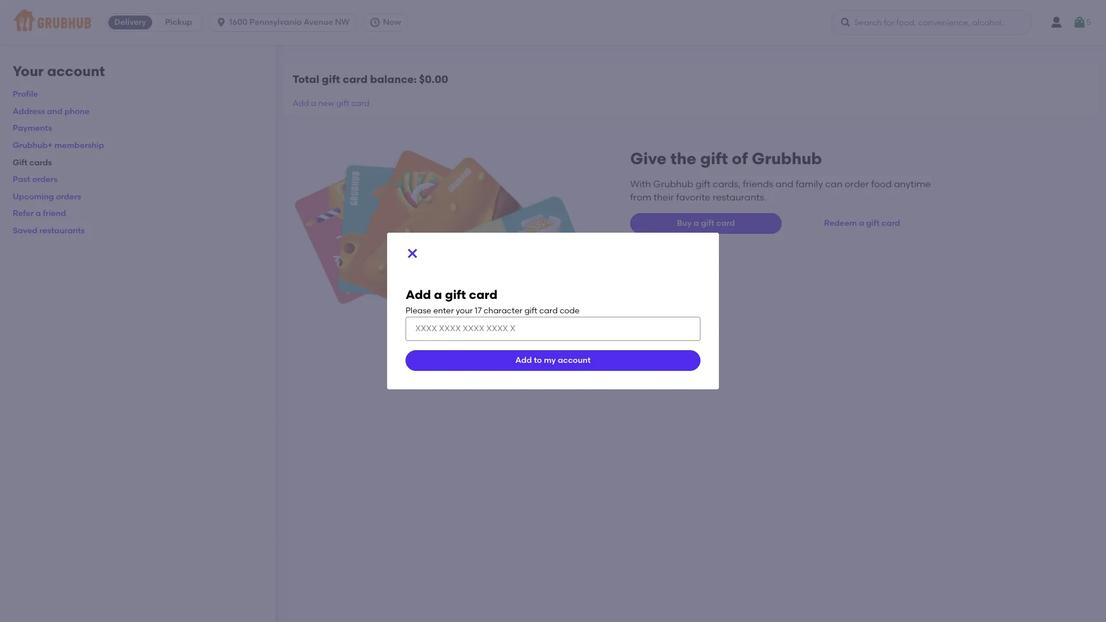 Task type: describe. For each thing, give the bounding box(es) containing it.
gift
[[13, 158, 27, 167]]

1600 pennsylvania avenue nw
[[229, 17, 350, 27]]

refer
[[13, 209, 34, 219]]

food
[[871, 179, 892, 190]]

can
[[825, 179, 843, 190]]

phone
[[64, 106, 90, 116]]

add a new gift card
[[293, 99, 370, 108]]

the
[[671, 149, 696, 169]]

a for redeem a gift card
[[859, 218, 864, 228]]

svg image
[[840, 17, 852, 28]]

profile
[[13, 89, 38, 99]]

address and phone link
[[13, 106, 90, 116]]

from
[[630, 192, 651, 203]]

your
[[456, 306, 473, 316]]

nw
[[335, 17, 350, 27]]

new
[[318, 99, 334, 108]]

gift right character
[[525, 306, 538, 316]]

family
[[796, 179, 823, 190]]

gift right buy
[[701, 218, 714, 228]]

anytime
[[894, 179, 931, 190]]

a for refer a friend
[[36, 209, 41, 219]]

your
[[13, 63, 44, 80]]

gift up add a new gift card
[[322, 73, 340, 86]]

upcoming
[[13, 192, 54, 202]]

card up add a new gift card
[[343, 73, 368, 86]]

of
[[732, 149, 748, 169]]

refer a friend
[[13, 209, 66, 219]]

total gift card balance: $0.00
[[293, 73, 448, 86]]

add to my account
[[515, 356, 591, 365]]

orders for past orders
[[32, 175, 57, 184]]

gift left of
[[700, 149, 728, 169]]

please
[[406, 306, 431, 316]]

saved restaurants
[[13, 226, 85, 236]]

upcoming orders
[[13, 192, 81, 202]]

favorite
[[676, 192, 711, 203]]

to
[[534, 356, 542, 365]]

17
[[475, 306, 482, 316]]

pennsylvania
[[249, 17, 302, 27]]

buy a gift card
[[677, 218, 735, 228]]

buy
[[677, 218, 692, 228]]

grubhub+
[[13, 141, 53, 150]]

order
[[845, 179, 869, 190]]

redeem
[[824, 218, 857, 228]]

a for add a gift card
[[434, 287, 442, 302]]

gift cards link
[[13, 158, 52, 167]]

saved
[[13, 226, 37, 236]]

grubhub+ membership link
[[13, 141, 104, 150]]

grubhub inside with grubhub gift cards, friends and family can order food anytime from their favorite restaurants.
[[653, 179, 694, 190]]

character
[[484, 306, 523, 316]]

give the gift of grubhub
[[630, 149, 822, 169]]

balance:
[[370, 73, 417, 86]]

please enter your 17 character gift card code
[[406, 306, 580, 316]]

5 button
[[1073, 12, 1091, 33]]

svg image for 1600 pennsylvania avenue nw
[[216, 17, 227, 28]]

card up please enter your 17 character gift card code text field
[[539, 306, 558, 316]]



Task type: vqa. For each thing, say whether or not it's contained in the screenshot.
the top Add
yes



Task type: locate. For each thing, give the bounding box(es) containing it.
$0.00
[[419, 73, 448, 86]]

main navigation navigation
[[0, 0, 1106, 45]]

gift inside with grubhub gift cards, friends and family can order food anytime from their favorite restaurants.
[[696, 179, 711, 190]]

svg image inside 5 button
[[1073, 16, 1087, 29]]

account
[[47, 63, 105, 80], [558, 356, 591, 365]]

gift card image
[[295, 149, 603, 378]]

upcoming orders link
[[13, 192, 81, 202]]

a for buy a gift card
[[694, 218, 699, 228]]

and
[[47, 106, 63, 116], [776, 179, 794, 190]]

cards
[[29, 158, 52, 167]]

card
[[343, 73, 368, 86], [351, 99, 370, 108], [716, 218, 735, 228], [882, 218, 900, 228], [469, 287, 498, 302], [539, 306, 558, 316]]

add for add to my account
[[515, 356, 532, 365]]

with
[[630, 179, 651, 190]]

svg image
[[1073, 16, 1087, 29], [216, 17, 227, 28], [369, 17, 381, 28], [406, 246, 419, 260]]

grubhub up with grubhub gift cards, friends and family can order food anytime from their favorite restaurants.
[[752, 149, 822, 169]]

card down restaurants.
[[716, 218, 735, 228]]

gift inside button
[[866, 218, 880, 228]]

friend
[[43, 209, 66, 219]]

a right 'refer'
[[36, 209, 41, 219]]

total
[[293, 73, 319, 86]]

svg image inside 1600 pennsylvania avenue nw button
[[216, 17, 227, 28]]

account right my
[[558, 356, 591, 365]]

your account
[[13, 63, 105, 80]]

past
[[13, 175, 30, 184]]

grubhub+ membership
[[13, 141, 104, 150]]

gift cards
[[13, 158, 52, 167]]

membership
[[54, 141, 104, 150]]

add to my account button
[[406, 351, 701, 371]]

1600
[[229, 17, 248, 27]]

add
[[293, 99, 309, 108], [406, 287, 431, 302], [515, 356, 532, 365]]

add down total at top left
[[293, 99, 309, 108]]

0 vertical spatial orders
[[32, 175, 57, 184]]

refer a friend link
[[13, 209, 66, 219]]

delivery button
[[106, 13, 154, 32]]

give
[[630, 149, 667, 169]]

a right buy
[[694, 218, 699, 228]]

0 vertical spatial and
[[47, 106, 63, 116]]

orders for upcoming orders
[[56, 192, 81, 202]]

now button
[[362, 13, 413, 32]]

pickup button
[[154, 13, 203, 32]]

1600 pennsylvania avenue nw button
[[208, 13, 362, 32]]

account up "phone"
[[47, 63, 105, 80]]

1 vertical spatial and
[[776, 179, 794, 190]]

0 vertical spatial grubhub
[[752, 149, 822, 169]]

grubhub
[[752, 149, 822, 169], [653, 179, 694, 190]]

card inside 'buy a gift card' link
[[716, 218, 735, 228]]

1 vertical spatial orders
[[56, 192, 81, 202]]

add a gift card
[[406, 287, 498, 302]]

gift right new
[[336, 99, 349, 108]]

1 vertical spatial add
[[406, 287, 431, 302]]

0 horizontal spatial account
[[47, 63, 105, 80]]

0 horizontal spatial and
[[47, 106, 63, 116]]

1 vertical spatial grubhub
[[653, 179, 694, 190]]

a inside button
[[859, 218, 864, 228]]

svg image for now
[[369, 17, 381, 28]]

svg image for 5
[[1073, 16, 1087, 29]]

add inside button
[[515, 356, 532, 365]]

with grubhub gift cards, friends and family can order food anytime from their favorite restaurants.
[[630, 179, 931, 203]]

add for add a gift card
[[406, 287, 431, 302]]

gift up your
[[445, 287, 466, 302]]

address
[[13, 106, 45, 116]]

profile link
[[13, 89, 38, 99]]

grubhub up their
[[653, 179, 694, 190]]

saved restaurants link
[[13, 226, 85, 236]]

2 horizontal spatial add
[[515, 356, 532, 365]]

pickup
[[165, 17, 192, 27]]

now
[[383, 17, 401, 27]]

past orders
[[13, 175, 57, 184]]

card down "total gift card balance: $0.00"
[[351, 99, 370, 108]]

0 vertical spatial add
[[293, 99, 309, 108]]

a
[[311, 99, 316, 108], [36, 209, 41, 219], [694, 218, 699, 228], [859, 218, 864, 228], [434, 287, 442, 302]]

2 vertical spatial add
[[515, 356, 532, 365]]

add up 'please'
[[406, 287, 431, 302]]

address and phone
[[13, 106, 90, 116]]

payments
[[13, 124, 52, 133]]

add for add a new gift card
[[293, 99, 309, 108]]

enter
[[433, 306, 454, 316]]

gift up "favorite"
[[696, 179, 711, 190]]

1 vertical spatial account
[[558, 356, 591, 365]]

1 horizontal spatial grubhub
[[752, 149, 822, 169]]

and inside with grubhub gift cards, friends and family can order food anytime from their favorite restaurants.
[[776, 179, 794, 190]]

add left to
[[515, 356, 532, 365]]

orders up upcoming orders link
[[32, 175, 57, 184]]

svg image inside now button
[[369, 17, 381, 28]]

Please enter your 17 character gift card code text field
[[406, 317, 701, 341]]

0 horizontal spatial grubhub
[[653, 179, 694, 190]]

buy a gift card link
[[630, 213, 782, 234]]

card inside redeem a gift card button
[[882, 218, 900, 228]]

and left family
[[776, 179, 794, 190]]

1 horizontal spatial and
[[776, 179, 794, 190]]

cards,
[[713, 179, 741, 190]]

gift right redeem
[[866, 218, 880, 228]]

5
[[1087, 17, 1091, 27]]

1 horizontal spatial add
[[406, 287, 431, 302]]

gift
[[322, 73, 340, 86], [336, 99, 349, 108], [700, 149, 728, 169], [696, 179, 711, 190], [701, 218, 714, 228], [866, 218, 880, 228], [445, 287, 466, 302], [525, 306, 538, 316]]

0 horizontal spatial add
[[293, 99, 309, 108]]

friends
[[743, 179, 773, 190]]

account inside button
[[558, 356, 591, 365]]

past orders link
[[13, 175, 57, 184]]

avenue
[[304, 17, 333, 27]]

orders up friend
[[56, 192, 81, 202]]

code
[[560, 306, 580, 316]]

0 vertical spatial account
[[47, 63, 105, 80]]

a up "enter" at the left of page
[[434, 287, 442, 302]]

redeem a gift card
[[824, 218, 900, 228]]

a right redeem
[[859, 218, 864, 228]]

1 horizontal spatial account
[[558, 356, 591, 365]]

a left new
[[311, 99, 316, 108]]

payments link
[[13, 124, 52, 133]]

and left "phone"
[[47, 106, 63, 116]]

orders
[[32, 175, 57, 184], [56, 192, 81, 202]]

redeem a gift card button
[[820, 213, 905, 234]]

card down food
[[882, 218, 900, 228]]

their
[[654, 192, 674, 203]]

a for add a new gift card
[[311, 99, 316, 108]]

my
[[544, 356, 556, 365]]

restaurants.
[[713, 192, 767, 203]]

card up 17
[[469, 287, 498, 302]]

restaurants
[[39, 226, 85, 236]]

delivery
[[114, 17, 146, 27]]



